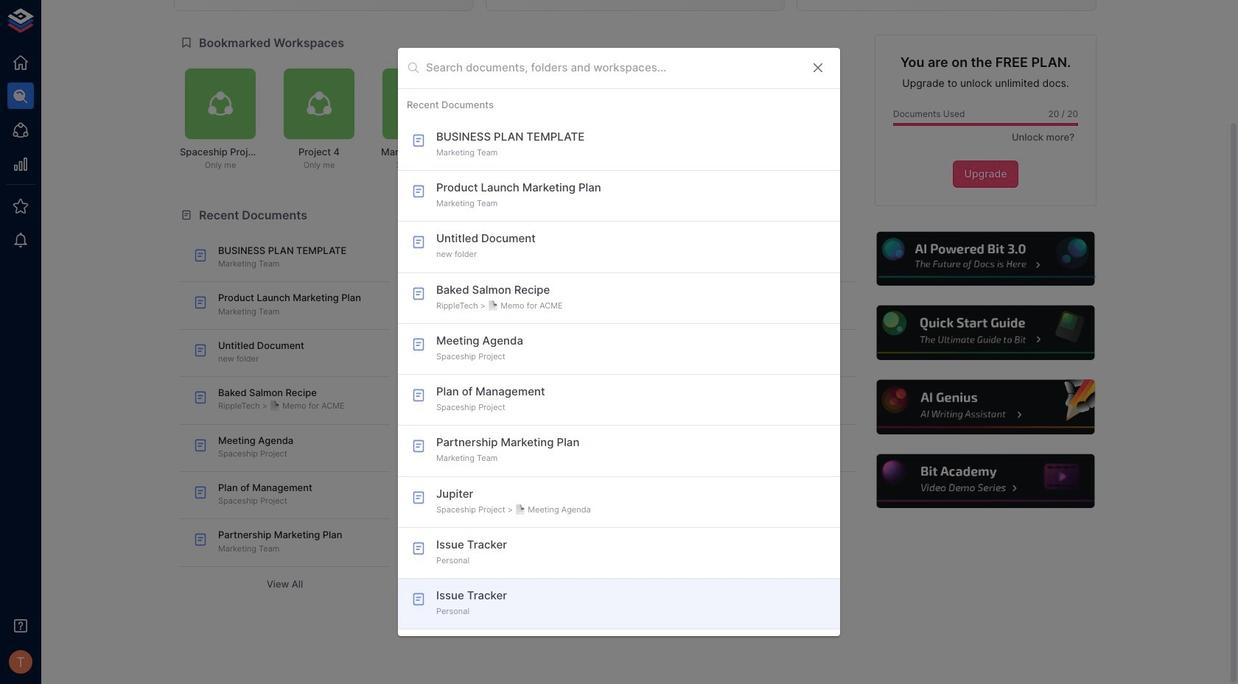 Task type: locate. For each thing, give the bounding box(es) containing it.
3 help image from the top
[[875, 378, 1097, 437]]

2 help image from the top
[[875, 304, 1097, 363]]

help image
[[875, 230, 1097, 288], [875, 304, 1097, 363], [875, 378, 1097, 437], [875, 453, 1097, 511]]

dialog
[[398, 48, 840, 637]]

Search documents, folders and workspaces... text field
[[426, 57, 799, 79]]



Task type: describe. For each thing, give the bounding box(es) containing it.
1 help image from the top
[[875, 230, 1097, 288]]

4 help image from the top
[[875, 453, 1097, 511]]



Task type: vqa. For each thing, say whether or not it's contained in the screenshot.
3rd Bookmark icon from the top of the page
no



